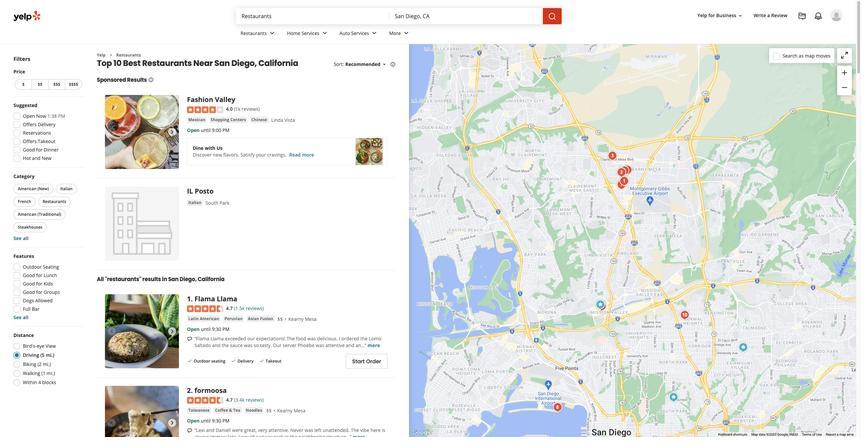 Task type: describe. For each thing, give the bounding box(es) containing it.
dinner
[[44, 146, 59, 153]]

(1k
[[234, 106, 241, 112]]

inegi
[[790, 433, 799, 436]]

pm for delivery
[[58, 113, 65, 119]]

within 4 blocks
[[23, 379, 56, 386]]

©2023
[[767, 433, 777, 436]]

offers for offers delivery
[[23, 121, 37, 128]]

pm right 9:00 at left
[[223, 127, 230, 133]]

0 horizontal spatial san
[[168, 276, 179, 283]]

1 vertical spatial diego,
[[180, 276, 197, 283]]

seating
[[43, 264, 59, 270]]

error
[[848, 433, 855, 436]]

4.7 link for flama llama
[[226, 305, 233, 312]]

24 chevron down v2 image for more
[[403, 29, 411, 37]]

slideshow element for 1
[[105, 294, 179, 368]]

mi.) for driving (5 mi.)
[[46, 352, 54, 358]]

slideshow element for 2
[[105, 386, 179, 437]]

craft house fashion valley image
[[595, 300, 609, 313]]

fashion valley image
[[105, 95, 179, 169]]

seating
[[212, 358, 226, 364]]

reviews) for 1 . flama llama
[[246, 305, 264, 312]]

16 chevron down v2 image
[[738, 13, 744, 18]]

peruvian link
[[223, 316, 244, 322]]

map for error
[[840, 433, 847, 436]]

all for category
[[23, 235, 29, 241]]

good for good for kids
[[23, 280, 35, 287]]

report a map error link
[[827, 433, 855, 436]]

2 vertical spatial american
[[200, 316, 219, 322]]

near
[[194, 58, 213, 69]]

walking (1 mi.)
[[23, 370, 55, 376]]

group containing suggested
[[11, 102, 84, 164]]

group containing category
[[12, 173, 84, 242]]

yun tea house image
[[615, 178, 629, 191]]

option group containing distance
[[11, 332, 84, 388]]

fashion valley link
[[187, 95, 236, 104]]

24 chevron down v2 image for auto services
[[371, 29, 379, 37]]

recommended
[[346, 61, 381, 67]]

discover
[[193, 151, 212, 158]]

satisfy
[[241, 151, 255, 158]]

shortcuts
[[734, 433, 748, 436]]

asian fusion
[[248, 316, 274, 322]]

map for moves
[[806, 52, 816, 59]]

good for good for groups
[[23, 289, 35, 295]]

recommended button
[[346, 61, 388, 67]]

zoom in image
[[841, 69, 850, 77]]

2
[[187, 386, 191, 395]]

hot
[[23, 155, 31, 161]]

vista
[[285, 117, 295, 123]]

1 vertical spatial california
[[198, 276, 225, 283]]

kearny mesa for 2 . formoosa
[[277, 407, 306, 414]]

open now 1:38 pm
[[23, 113, 65, 119]]

eye
[[37, 343, 44, 349]]

write a review link
[[752, 10, 791, 22]]

0 vertical spatial california
[[259, 58, 299, 69]]

open for "flama llama exceeded our expectations! the food was delicious. i ordered the lomo saltado and the sauce was so tasty. our server phoebe was attentive and an…"
[[187, 326, 200, 332]]

bar
[[32, 306, 39, 312]]

outdoor for outdoor seating
[[194, 358, 210, 364]]

open for offers delivery
[[23, 113, 35, 119]]

il posto link
[[187, 187, 214, 196]]

formoosa
[[195, 386, 227, 395]]

the inside "flama llama exceeded our expectations! the food was delicious. i ordered the lomo saltado and the sauce was so tasty. our server phoebe was attentive and an…"
[[287, 335, 295, 342]]

good for kids
[[23, 280, 53, 287]]

and down ordered
[[346, 342, 355, 349]]

flama llama image
[[618, 174, 631, 188]]

1 horizontal spatial delivery
[[238, 358, 254, 364]]

new
[[213, 151, 222, 158]]

with
[[205, 145, 216, 151]]

none field find
[[242, 12, 385, 20]]

mesa for flama llama
[[305, 316, 317, 322]]

i inside "flama llama exceeded our expectations! the food was delicious. i ordered the lomo saltado and the sauce was so tasty. our server phoebe was attentive and an…"
[[339, 335, 341, 342]]

good for good for lunch
[[23, 272, 35, 278]]

0 vertical spatial diego,
[[232, 58, 257, 69]]

steakhouses
[[18, 224, 42, 230]]

your
[[256, 151, 266, 158]]

next image
[[168, 128, 176, 136]]

price
[[13, 68, 25, 75]]

shopping
[[211, 117, 230, 122]]

within
[[23, 379, 37, 386]]

$$$$
[[69, 81, 78, 87]]

previous image for open until 9:00 pm
[[108, 128, 116, 136]]

flama llama link
[[195, 294, 238, 304]]

delivery inside group
[[38, 121, 56, 128]]

zoom out image
[[841, 84, 850, 92]]

for for groups
[[36, 289, 43, 295]]

(3.4k
[[234, 397, 245, 403]]

next image for 2 . formoosa
[[168, 419, 176, 427]]

formoosa image
[[615, 165, 629, 179]]

16 checkmark v2 image for delivery
[[231, 358, 236, 364]]

takeout inside group
[[38, 138, 56, 144]]

home services
[[287, 30, 320, 36]]

kids
[[44, 280, 53, 287]]

business categories element
[[235, 24, 843, 44]]

0 horizontal spatial italian button
[[56, 184, 77, 194]]

0 vertical spatial in
[[162, 276, 167, 283]]

flama llama image
[[105, 294, 179, 368]]

. for 2
[[191, 386, 193, 395]]

latin american link
[[187, 316, 221, 322]]

yelp for yelp "link"
[[97, 52, 106, 58]]

coffee & tea button
[[214, 407, 242, 414]]

yelp for business button
[[695, 10, 746, 22]]

just
[[256, 434, 264, 437]]

data
[[760, 433, 766, 436]]

south park
[[206, 200, 230, 206]]

always
[[195, 434, 209, 437]]

top 10 best restaurants near san diego, california
[[97, 58, 299, 69]]

park
[[274, 434, 284, 437]]

user actions element
[[693, 8, 853, 50]]

kearny mesa for 1 . flama llama
[[289, 316, 317, 322]]

4.7 star rating image for flama
[[187, 305, 224, 312]]

map region
[[359, 0, 862, 437]]

tasty.
[[260, 342, 272, 349]]

offers delivery
[[23, 121, 56, 128]]

mexican link
[[187, 116, 207, 123]]

see all for category
[[13, 235, 29, 241]]

hot and new
[[23, 155, 52, 161]]

fashion
[[187, 95, 213, 104]]

taiwanese
[[189, 407, 210, 413]]

centers
[[231, 117, 246, 122]]

yelp link
[[97, 52, 106, 58]]

as
[[800, 52, 804, 59]]

daniel!
[[216, 427, 231, 433]]

all for features
[[23, 314, 29, 321]]

previous image for open until 9:30 pm
[[108, 419, 116, 427]]

lunch
[[44, 272, 57, 278]]

next image for 1 . flama llama
[[168, 327, 176, 335]]

all "restaurants" results in san diego, california
[[97, 276, 225, 283]]

(1.5k
[[234, 305, 245, 312]]

would
[[241, 434, 255, 437]]

filters
[[13, 55, 30, 63]]

valley
[[215, 95, 236, 104]]

4.7 for flama llama
[[226, 305, 233, 312]]

dine with us discover new flavors. satisfy your cravings. read more
[[193, 145, 314, 158]]

open until 9:30 pm for formoosa
[[187, 418, 230, 424]]

previous image
[[108, 327, 116, 335]]

formoosa image
[[105, 386, 179, 437]]

search
[[783, 52, 798, 59]]

start order link
[[346, 354, 388, 369]]

offers for offers takeout
[[23, 138, 37, 144]]

for for kids
[[36, 280, 43, 287]]

1 horizontal spatial italian button
[[187, 199, 203, 206]]

"lexi
[[195, 427, 205, 433]]

see all button for features
[[13, 314, 29, 321]]

a for report
[[838, 433, 839, 436]]

0 vertical spatial reviews)
[[242, 106, 260, 112]]

(2
[[38, 361, 42, 367]]

1 vertical spatial takeout
[[266, 358, 282, 364]]

Near text field
[[395, 12, 538, 20]]

1
[[187, 294, 191, 304]]

restaurants button
[[38, 197, 71, 207]]

an…"
[[356, 342, 367, 349]]

biking
[[23, 361, 36, 367]]

open for "lexi and daniel! were great, very attentive.  never was left unattended. the vibe here is always immaculate. i would just say park in the neighboring structure…"
[[187, 418, 200, 424]]

new
[[42, 155, 52, 161]]

american for american (traditional)
[[18, 211, 36, 217]]

and inside group
[[32, 155, 41, 161]]

for for business
[[709, 12, 716, 19]]

"lexi and daniel! were great, very attentive.  never was left unattended. the vibe here is always immaculate. i would just say park in the neighboring structure…"
[[195, 427, 386, 437]]

ten seconds yunnan rice noodle image
[[621, 163, 635, 177]]

search as map moves
[[783, 52, 831, 59]]

coffee
[[215, 407, 228, 413]]

was inside "lexi and daniel! were great, very attentive.  never was left unattended. the vibe here is always immaculate. i would just say park in the neighboring structure…"
[[305, 427, 314, 433]]

the inside "lexi and daniel! were great, very attentive.  never was left unattended. the vibe here is always immaculate. i would just say park in the neighboring structure…"
[[290, 434, 297, 437]]

16 checkmark v2 image for takeout
[[259, 358, 265, 364]]

was down our
[[244, 342, 253, 349]]

$
[[22, 81, 25, 87]]

flavors.
[[223, 151, 240, 158]]

all
[[97, 276, 104, 283]]

0 vertical spatial 16 info v2 image
[[391, 62, 396, 67]]

shopping centers link
[[210, 116, 248, 123]]

more inside dine with us discover new flavors. satisfy your cravings. read more
[[302, 151, 314, 158]]

&
[[229, 407, 232, 413]]

report a map error
[[827, 433, 855, 436]]

open down mexican link
[[187, 127, 200, 133]]



Task type: locate. For each thing, give the bounding box(es) containing it.
1 vertical spatial outdoor
[[194, 358, 210, 364]]

"restaurants"
[[105, 276, 141, 283]]

2 vertical spatial mi.)
[[47, 370, 55, 376]]

0 vertical spatial open until 9:30 pm
[[187, 326, 230, 332]]

llama up (1.5k
[[217, 294, 238, 304]]

more down lomo on the bottom left of page
[[368, 342, 381, 349]]

was down the delicious.
[[316, 342, 325, 349]]

italian button
[[56, 184, 77, 194], [187, 199, 203, 206]]

0 vertical spatial previous image
[[108, 128, 116, 136]]

i
[[339, 335, 341, 342], [239, 434, 240, 437]]

takeout up dinner
[[38, 138, 56, 144]]

of
[[813, 433, 816, 436]]

yuk dae jang image
[[606, 149, 620, 162]]

Find text field
[[242, 12, 385, 20]]

2 open until 9:30 pm from the top
[[187, 418, 230, 424]]

map left the error
[[840, 433, 847, 436]]

0 vertical spatial 4.7
[[226, 305, 233, 312]]

offers down reservations
[[23, 138, 37, 144]]

features
[[13, 253, 34, 259]]

none field near
[[395, 12, 538, 20]]

1 horizontal spatial california
[[259, 58, 299, 69]]

1 4.7 link from the top
[[226, 305, 233, 312]]

9:30 up daniel!
[[212, 418, 221, 424]]

24 chevron down v2 image inside home services link
[[321, 29, 329, 37]]

1 vertical spatial .
[[191, 386, 193, 395]]

0 horizontal spatial italian
[[60, 186, 73, 192]]

2 4.7 link from the top
[[226, 396, 233, 404]]

1 see from the top
[[13, 235, 22, 241]]

see all button for category
[[13, 235, 29, 241]]

in inside "lexi and daniel! were great, very attentive.  never was left unattended. the vibe here is always immaculate. i would just say park in the neighboring structure…"
[[285, 434, 289, 437]]

and right saltado on the bottom
[[212, 342, 221, 349]]

kearny mesa
[[289, 316, 317, 322], [277, 407, 306, 414]]

1 vertical spatial 9:30
[[212, 418, 221, 424]]

$$ button
[[32, 79, 48, 90]]

1 horizontal spatial 16 info v2 image
[[391, 62, 396, 67]]

formoosa link
[[195, 386, 227, 395]]

diego,
[[232, 58, 257, 69], [180, 276, 197, 283]]

i up the attentive
[[339, 335, 341, 342]]

yelp left 'business'
[[698, 12, 708, 19]]

$$ inside button
[[38, 81, 42, 87]]

open down suggested
[[23, 113, 35, 119]]

american right latin
[[200, 316, 219, 322]]

16 chevron right v2 image
[[108, 52, 114, 58]]

2 services from the left
[[352, 30, 369, 36]]

group
[[838, 66, 853, 95], [11, 102, 84, 164], [12, 173, 84, 242], [11, 253, 84, 321]]

9:30 for flama
[[212, 326, 221, 332]]

2 good from the top
[[23, 272, 35, 278]]

0 vertical spatial outdoor
[[23, 264, 42, 270]]

services for home services
[[302, 30, 320, 36]]

. left formoosa 'link'
[[191, 386, 193, 395]]

16 checkmark v2 image down tasty.
[[259, 358, 265, 364]]

asian fusion link
[[247, 316, 275, 322]]

1 vertical spatial $$
[[278, 316, 283, 322]]

0 vertical spatial italian button
[[56, 184, 77, 194]]

more right read
[[302, 151, 314, 158]]

pm up daniel!
[[223, 418, 230, 424]]

0 vertical spatial 4.7 star rating image
[[187, 305, 224, 312]]

24 chevron down v2 image inside more link
[[403, 29, 411, 37]]

il posto image
[[105, 187, 179, 261]]

until up ""lexi"
[[201, 418, 211, 424]]

outdoor seating
[[194, 358, 226, 364]]

0 horizontal spatial i
[[239, 434, 240, 437]]

1 services from the left
[[302, 30, 320, 36]]

24 chevron down v2 image
[[268, 29, 277, 37], [321, 29, 329, 37]]

24 chevron down v2 image left 'home'
[[268, 29, 277, 37]]

1 vertical spatial llama
[[211, 335, 224, 342]]

1 vertical spatial restaurants link
[[116, 52, 141, 58]]

mi.) for walking (1 mi.)
[[47, 370, 55, 376]]

italian inside group
[[60, 186, 73, 192]]

bird's-eye view
[[23, 343, 56, 349]]

1 vertical spatial i
[[239, 434, 240, 437]]

delivery
[[38, 121, 56, 128], [238, 358, 254, 364]]

2 slideshow element from the top
[[105, 294, 179, 368]]

and up the always
[[206, 427, 215, 433]]

0 vertical spatial map
[[806, 52, 816, 59]]

1 vertical spatial slideshow element
[[105, 294, 179, 368]]

1 offers from the top
[[23, 121, 37, 128]]

phoebe
[[298, 342, 315, 349]]

0 vertical spatial .
[[191, 294, 193, 304]]

4.7 left (1.5k
[[226, 305, 233, 312]]

search image
[[549, 12, 557, 20]]

taiwanese link
[[187, 407, 211, 414]]

0 vertical spatial 9:30
[[212, 326, 221, 332]]

0 vertical spatial next image
[[168, 327, 176, 335]]

very
[[258, 427, 268, 433]]

business
[[717, 12, 737, 19]]

$$ right fusion
[[278, 316, 283, 322]]

1 vertical spatial next image
[[168, 419, 176, 427]]

llama inside "flama llama exceeded our expectations! the food was delicious. i ordered the lomo saltado and the sauce was so tasty. our server phoebe was attentive and an…"
[[211, 335, 224, 342]]

1 9:30 from the top
[[212, 326, 221, 332]]

mi.) right '(1'
[[47, 370, 55, 376]]

2 vertical spatial slideshow element
[[105, 386, 179, 437]]

results
[[127, 76, 147, 84]]

good up good for kids
[[23, 272, 35, 278]]

notifications image
[[815, 12, 823, 20]]

all down full
[[23, 314, 29, 321]]

map right as
[[806, 52, 816, 59]]

2 next image from the top
[[168, 419, 176, 427]]

slideshow element
[[105, 95, 179, 169], [105, 294, 179, 368], [105, 386, 179, 437]]

4.7 left the (3.4k
[[226, 397, 233, 403]]

kearny up food
[[289, 316, 304, 322]]

option group
[[11, 332, 84, 388]]

american down category
[[18, 186, 36, 192]]

0 vertical spatial see all button
[[13, 235, 29, 241]]

the left sauce
[[222, 342, 229, 349]]

keyboard shortcuts
[[719, 433, 748, 436]]

and
[[32, 155, 41, 161], [212, 342, 221, 349], [346, 342, 355, 349], [206, 427, 215, 433]]

0 horizontal spatial 24 chevron down v2 image
[[371, 29, 379, 37]]

1 vertical spatial all
[[23, 314, 29, 321]]

2 all from the top
[[23, 314, 29, 321]]

french button
[[13, 197, 36, 207]]

all down "steakhouses" button
[[23, 235, 29, 241]]

results
[[143, 276, 161, 283]]

mi.) for biking (2 mi.)
[[43, 361, 51, 367]]

good for good for dinner
[[23, 146, 35, 153]]

1 24 chevron down v2 image from the left
[[268, 29, 277, 37]]

the inside "lexi and daniel! were great, very attentive.  never was left unattended. the vibe here is always immaculate. i would just say park in the neighboring structure…"
[[351, 427, 359, 433]]

see all button
[[13, 235, 29, 241], [13, 314, 29, 321]]

0 vertical spatial kearny mesa
[[289, 316, 317, 322]]

2 vertical spatial reviews)
[[246, 397, 264, 403]]

mexican
[[189, 117, 205, 122]]

2 24 chevron down v2 image from the left
[[321, 29, 329, 37]]

see all down full
[[13, 314, 29, 321]]

start
[[353, 357, 365, 365]]

was up neighboring
[[305, 427, 314, 433]]

1 horizontal spatial i
[[339, 335, 341, 342]]

0 vertical spatial kearny
[[289, 316, 304, 322]]

1 vertical spatial american
[[18, 211, 36, 217]]

1 vertical spatial reviews)
[[246, 305, 264, 312]]

9:30 down "latin american" button
[[212, 326, 221, 332]]

fashion valley image
[[594, 298, 608, 311]]

pm for llama
[[223, 326, 230, 332]]

0 vertical spatial all
[[23, 235, 29, 241]]

1 horizontal spatial restaurants link
[[235, 24, 282, 44]]

projects image
[[799, 12, 807, 20]]

see
[[13, 235, 22, 241], [13, 314, 22, 321]]

asian
[[248, 316, 259, 322]]

1 horizontal spatial in
[[285, 434, 289, 437]]

outdoor right 16 checkmark v2 icon
[[194, 358, 210, 364]]

a right write
[[768, 12, 771, 19]]

google image
[[411, 428, 433, 437]]

the left vibe
[[351, 427, 359, 433]]

2 . from the top
[[191, 386, 193, 395]]

see all for features
[[13, 314, 29, 321]]

0 horizontal spatial services
[[302, 30, 320, 36]]

2 see all button from the top
[[13, 314, 29, 321]]

$ button
[[15, 79, 32, 90]]

full bar
[[23, 306, 39, 312]]

0 vertical spatial takeout
[[38, 138, 56, 144]]

1 4.7 star rating image from the top
[[187, 305, 224, 312]]

mesa for formoosa
[[294, 407, 306, 414]]

0 vertical spatial llama
[[217, 294, 238, 304]]

see for category
[[13, 235, 22, 241]]

0 horizontal spatial map
[[806, 52, 816, 59]]

pm inside group
[[58, 113, 65, 119]]

a right the report
[[838, 433, 839, 436]]

italian for the right italian button
[[189, 200, 202, 206]]

1 vertical spatial offers
[[23, 138, 37, 144]]

see all down "steakhouses" button
[[13, 235, 29, 241]]

il posto image
[[668, 390, 681, 404]]

1 horizontal spatial 16 checkmark v2 image
[[259, 358, 265, 364]]

0 vertical spatial the
[[361, 335, 368, 342]]

10
[[114, 58, 122, 69]]

1 horizontal spatial services
[[352, 30, 369, 36]]

1 horizontal spatial yelp
[[698, 12, 708, 19]]

chinese link
[[250, 116, 269, 123]]

auto services
[[340, 30, 369, 36]]

see all
[[13, 235, 29, 241], [13, 314, 29, 321]]

a
[[768, 12, 771, 19], [838, 433, 839, 436]]

in right park
[[285, 434, 289, 437]]

1 all from the top
[[23, 235, 29, 241]]

0 horizontal spatial more
[[302, 151, 314, 158]]

pm for and
[[223, 418, 230, 424]]

and right hot
[[32, 155, 41, 161]]

16 speech v2 image
[[187, 428, 193, 433]]

and inside "lexi and daniel! were great, very attentive.  never was left unattended. the vibe here is always immaculate. i would just say park in the neighboring structure…"
[[206, 427, 215, 433]]

good down good for lunch
[[23, 280, 35, 287]]

24 chevron down v2 image inside auto services link
[[371, 29, 379, 37]]

0 vertical spatial yelp
[[698, 12, 708, 19]]

outdoor for outdoor seating
[[23, 264, 42, 270]]

$$$$ button
[[65, 79, 82, 90]]

outdoor up good for lunch
[[23, 264, 42, 270]]

delicious.
[[317, 335, 338, 342]]

16 info v2 image right 16 chevron down v2 icon
[[391, 62, 396, 67]]

1 vertical spatial mesa
[[294, 407, 306, 414]]

(new)
[[38, 186, 49, 192]]

keyboard shortcuts button
[[719, 432, 748, 437]]

1 horizontal spatial the
[[351, 427, 359, 433]]

1 vertical spatial kearny
[[277, 407, 293, 414]]

1 slideshow element from the top
[[105, 95, 179, 169]]

1 vertical spatial see
[[13, 314, 22, 321]]

yelp inside 'button'
[[698, 12, 708, 19]]

0 horizontal spatial delivery
[[38, 121, 56, 128]]

san
[[215, 58, 230, 69], [168, 276, 179, 283]]

16 info v2 image right results
[[148, 77, 154, 83]]

0 vertical spatial delivery
[[38, 121, 56, 128]]

noodles button
[[245, 407, 264, 414]]

0 vertical spatial italian
[[60, 186, 73, 192]]

1 vertical spatial the
[[351, 427, 359, 433]]

italian inside italian link
[[189, 200, 202, 206]]

allowed
[[35, 297, 53, 304]]

food
[[296, 335, 306, 342]]

open until 9:30 pm
[[187, 326, 230, 332], [187, 418, 230, 424]]

kearny for flama llama
[[289, 316, 304, 322]]

for up good for kids
[[36, 272, 43, 278]]

0 horizontal spatial in
[[162, 276, 167, 283]]

kearny mesa up never
[[277, 407, 306, 414]]

None field
[[242, 12, 385, 20], [395, 12, 538, 20]]

services right 'home'
[[302, 30, 320, 36]]

next image left ""flama"
[[168, 327, 176, 335]]

2 horizontal spatial the
[[361, 335, 368, 342]]

0 vertical spatial american
[[18, 186, 36, 192]]

for down 'offers takeout'
[[36, 146, 43, 153]]

1 16 checkmark v2 image from the left
[[231, 358, 236, 364]]

1 vertical spatial a
[[838, 433, 839, 436]]

. left flama
[[191, 294, 193, 304]]

24 chevron down v2 image
[[371, 29, 379, 37], [403, 29, 411, 37]]

$$ for 2 . formoosa
[[266, 407, 272, 414]]

kearny up attentive.
[[277, 407, 293, 414]]

mesa up food
[[305, 316, 317, 322]]

mesa
[[305, 316, 317, 322], [294, 407, 306, 414]]

4
[[38, 379, 41, 386]]

1 vertical spatial mi.)
[[43, 361, 51, 367]]

next image
[[168, 327, 176, 335], [168, 419, 176, 427]]

1 none field from the left
[[242, 12, 385, 20]]

expand map image
[[841, 51, 850, 59]]

24 chevron down v2 image for restaurants
[[268, 29, 277, 37]]

c level image
[[551, 401, 565, 414]]

the up server
[[287, 335, 295, 342]]

16 checkmark v2 image
[[187, 358, 193, 364]]

restaurants inside business categories element
[[241, 30, 267, 36]]

see down "steakhouses" button
[[13, 235, 22, 241]]

16 speech v2 image
[[187, 336, 193, 342]]

price group
[[13, 68, 84, 91]]

steakhouses button
[[13, 222, 47, 232]]

24 chevron down v2 image for home services
[[321, 29, 329, 37]]

good for groups
[[23, 289, 60, 295]]

open until 9:30 pm up ""lexi"
[[187, 418, 230, 424]]

1 vertical spatial san
[[168, 276, 179, 283]]

4.7 star rating image
[[187, 305, 224, 312], [187, 397, 224, 404]]

dogs allowed
[[23, 297, 53, 304]]

1 see all from the top
[[13, 235, 29, 241]]

map data ©2023 google, inegi
[[752, 433, 799, 436]]

a for write
[[768, 12, 771, 19]]

until for flama
[[201, 326, 211, 332]]

2 16 checkmark v2 image from the left
[[259, 358, 265, 364]]

0 horizontal spatial yelp
[[97, 52, 106, 58]]

yelp left 16 chevron right v2 image
[[97, 52, 106, 58]]

1 24 chevron down v2 image from the left
[[371, 29, 379, 37]]

reviews) right (1k
[[242, 106, 260, 112]]

1 vertical spatial see all button
[[13, 314, 29, 321]]

24 chevron down v2 image left auto
[[321, 29, 329, 37]]

0 horizontal spatial 24 chevron down v2 image
[[268, 29, 277, 37]]

2 offers from the top
[[23, 138, 37, 144]]

until left 9:00 at left
[[201, 127, 211, 133]]

0 vertical spatial restaurants link
[[235, 24, 282, 44]]

chinese
[[252, 117, 267, 122]]

group containing features
[[11, 253, 84, 321]]

more link
[[368, 342, 381, 349]]

san right near
[[215, 58, 230, 69]]

4.7 star rating image for formoosa
[[187, 397, 224, 404]]

1 horizontal spatial a
[[838, 433, 839, 436]]

2 9:30 from the top
[[212, 418, 221, 424]]

0 vertical spatial mi.)
[[46, 352, 54, 358]]

sort:
[[334, 61, 344, 67]]

open until 9:30 pm down "latin american" button
[[187, 326, 230, 332]]

more
[[302, 151, 314, 158], [368, 342, 381, 349]]

9:30 for formoosa
[[212, 418, 221, 424]]

open up 16 speech v2 icon
[[187, 418, 200, 424]]

. for 1
[[191, 294, 193, 304]]

$$ right noodles link at the bottom left of page
[[266, 407, 272, 414]]

1 vertical spatial delivery
[[238, 358, 254, 364]]

1 vertical spatial open until 9:30 pm
[[187, 418, 230, 424]]

kearny for formoosa
[[277, 407, 293, 414]]

was up phoebe
[[308, 335, 316, 342]]

open until 9:30 pm for flama
[[187, 326, 230, 332]]

yelp for yelp for business
[[698, 12, 708, 19]]

2 4.7 from the top
[[226, 397, 233, 403]]

1 see all button from the top
[[13, 235, 29, 241]]

1 horizontal spatial the
[[290, 434, 297, 437]]

services for auto services
[[352, 30, 369, 36]]

see for features
[[13, 314, 22, 321]]

2 horizontal spatial $$
[[278, 316, 283, 322]]

noodles
[[246, 407, 262, 413]]

2 4.7 star rating image from the top
[[187, 397, 224, 404]]

4.7 link left (1.5k
[[226, 305, 233, 312]]

4 star rating image
[[187, 106, 224, 113]]

1 vertical spatial 4.7 star rating image
[[187, 397, 224, 404]]

sponsored
[[97, 76, 126, 84]]

2 previous image from the top
[[108, 419, 116, 427]]

lomo
[[369, 335, 382, 342]]

2 none field from the left
[[395, 12, 538, 20]]

sauce
[[230, 342, 243, 349]]

good up dogs
[[23, 289, 35, 295]]

0 horizontal spatial 16 info v2 image
[[148, 77, 154, 83]]

llama
[[217, 294, 238, 304], [211, 335, 224, 342]]

mexican button
[[187, 116, 207, 123]]

fashion valley
[[187, 95, 236, 104]]

0 vertical spatial see
[[13, 235, 22, 241]]

map
[[752, 433, 759, 436]]

1 vertical spatial until
[[201, 326, 211, 332]]

see all button down full
[[13, 314, 29, 321]]

1 . from the top
[[191, 294, 193, 304]]

None search field
[[236, 8, 564, 24]]

2 see from the top
[[13, 314, 22, 321]]

3 until from the top
[[201, 418, 211, 424]]

open down latin
[[187, 326, 200, 332]]

2 . formoosa
[[187, 386, 227, 395]]

the down never
[[290, 434, 297, 437]]

4.7 link left the (3.4k
[[226, 396, 233, 404]]

pm down peruvian link
[[223, 326, 230, 332]]

24 chevron down v2 image right auto services
[[371, 29, 379, 37]]

for for lunch
[[36, 272, 43, 278]]

for down good for lunch
[[36, 280, 43, 287]]

0 horizontal spatial $$
[[38, 81, 42, 87]]

home services link
[[282, 24, 335, 44]]

was
[[308, 335, 316, 342], [244, 342, 253, 349], [316, 342, 325, 349], [305, 427, 314, 433]]

0 horizontal spatial the
[[222, 342, 229, 349]]

0 horizontal spatial diego,
[[180, 276, 197, 283]]

american down french button
[[18, 211, 36, 217]]

open inside group
[[23, 113, 35, 119]]

1 previous image from the top
[[108, 128, 116, 136]]

1 until from the top
[[201, 127, 211, 133]]

1 horizontal spatial map
[[840, 433, 847, 436]]

services right auto
[[352, 30, 369, 36]]

dine
[[193, 145, 204, 151]]

3 good from the top
[[23, 280, 35, 287]]

italian for left italian button
[[60, 186, 73, 192]]

great,
[[244, 427, 257, 433]]

next image left ""lexi"
[[168, 419, 176, 427]]

1 horizontal spatial 24 chevron down v2 image
[[403, 29, 411, 37]]

1 horizontal spatial takeout
[[266, 358, 282, 364]]

1 open until 9:30 pm from the top
[[187, 326, 230, 332]]

previous image
[[108, 128, 116, 136], [108, 419, 116, 427]]

steamy piggy image
[[618, 164, 632, 177]]

baba'z grill image
[[737, 341, 751, 354]]

the vibe image
[[679, 308, 692, 322]]

see up distance
[[13, 314, 22, 321]]

top
[[97, 58, 112, 69]]

mi.) right (2
[[43, 361, 51, 367]]

mi.)
[[46, 352, 54, 358], [43, 361, 51, 367], [47, 370, 55, 376]]

16 checkmark v2 image
[[231, 358, 236, 364], [259, 358, 265, 364]]

until for formoosa
[[201, 418, 211, 424]]

(3.4k reviews) link
[[234, 396, 264, 404]]

for inside yelp for business 'button'
[[709, 12, 716, 19]]

0 vertical spatial more
[[302, 151, 314, 158]]

1 good from the top
[[23, 146, 35, 153]]

1 vertical spatial previous image
[[108, 419, 116, 427]]

"flama llama exceeded our expectations! the food was delicious. i ordered the lomo saltado and the sauce was so tasty. our server phoebe was attentive and an…"
[[195, 335, 382, 349]]

1 next image from the top
[[168, 327, 176, 335]]

24 chevron down v2 image right more
[[403, 29, 411, 37]]

0 horizontal spatial outdoor
[[23, 264, 42, 270]]

4.7 for formoosa
[[226, 397, 233, 403]]

mesa up never
[[294, 407, 306, 414]]

2 see all from the top
[[13, 314, 29, 321]]

1 4.7 from the top
[[226, 305, 233, 312]]

italian button up restaurants button
[[56, 184, 77, 194]]

1 horizontal spatial none field
[[395, 12, 538, 20]]

0 horizontal spatial restaurants link
[[116, 52, 141, 58]]

attentive
[[326, 342, 345, 349]]

16 info v2 image
[[391, 62, 396, 67], [148, 77, 154, 83]]

$$ left $$$ button at left top
[[38, 81, 42, 87]]

3 slideshow element from the top
[[105, 386, 179, 437]]

2 24 chevron down v2 image from the left
[[403, 29, 411, 37]]

1 horizontal spatial san
[[215, 58, 230, 69]]

0 vertical spatial 4.7 link
[[226, 305, 233, 312]]

kearny mesa up food
[[289, 316, 317, 322]]

16 chevron down v2 image
[[382, 62, 388, 67]]

chinese button
[[250, 116, 269, 123]]

0 vertical spatial the
[[287, 335, 295, 342]]

american for american (new)
[[18, 186, 36, 192]]

until up ""flama"
[[201, 326, 211, 332]]

1 vertical spatial 16 info v2 image
[[148, 77, 154, 83]]

noodles link
[[245, 407, 264, 414]]

for down good for kids
[[36, 289, 43, 295]]

italian up restaurants button
[[60, 186, 73, 192]]

the
[[361, 335, 368, 342], [222, 342, 229, 349], [290, 434, 297, 437]]

for for dinner
[[36, 146, 43, 153]]

2 until from the top
[[201, 326, 211, 332]]

best
[[123, 58, 141, 69]]

takeout down "our"
[[266, 358, 282, 364]]

mi.) right "(5"
[[46, 352, 54, 358]]

tyler b. image
[[831, 9, 843, 21]]

0 vertical spatial $$
[[38, 81, 42, 87]]

0 vertical spatial mesa
[[305, 316, 317, 322]]

american (new)
[[18, 186, 49, 192]]

italian button down il
[[187, 199, 203, 206]]

4 good from the top
[[23, 289, 35, 295]]

i down were
[[239, 434, 240, 437]]

reservations
[[23, 130, 51, 136]]

pm right 1:38
[[58, 113, 65, 119]]

home
[[287, 30, 301, 36]]

i inside "lexi and daniel! were great, very attentive.  never was left unattended. the vibe here is always immaculate. i would just say park in the neighboring structure…"
[[239, 434, 240, 437]]

american (traditional) button
[[13, 209, 66, 220]]

in right results
[[162, 276, 167, 283]]

for left 'business'
[[709, 12, 716, 19]]

write
[[755, 12, 767, 19]]

reviews) for 2 . formoosa
[[246, 397, 264, 403]]

0 horizontal spatial a
[[768, 12, 771, 19]]

outdoor inside group
[[23, 264, 42, 270]]

fusion
[[260, 316, 274, 322]]

16 checkmark v2 image right seating
[[231, 358, 236, 364]]

4.7 link for formoosa
[[226, 396, 233, 404]]

1 vertical spatial more
[[368, 342, 381, 349]]

$$ for 1 . flama llama
[[278, 316, 283, 322]]

reviews) up asian
[[246, 305, 264, 312]]

yelp for business
[[698, 12, 737, 19]]

4.7 star rating image down the '2 . formoosa'
[[187, 397, 224, 404]]

restaurants inside button
[[43, 199, 66, 204]]



Task type: vqa. For each thing, say whether or not it's contained in the screenshot.
11:30
no



